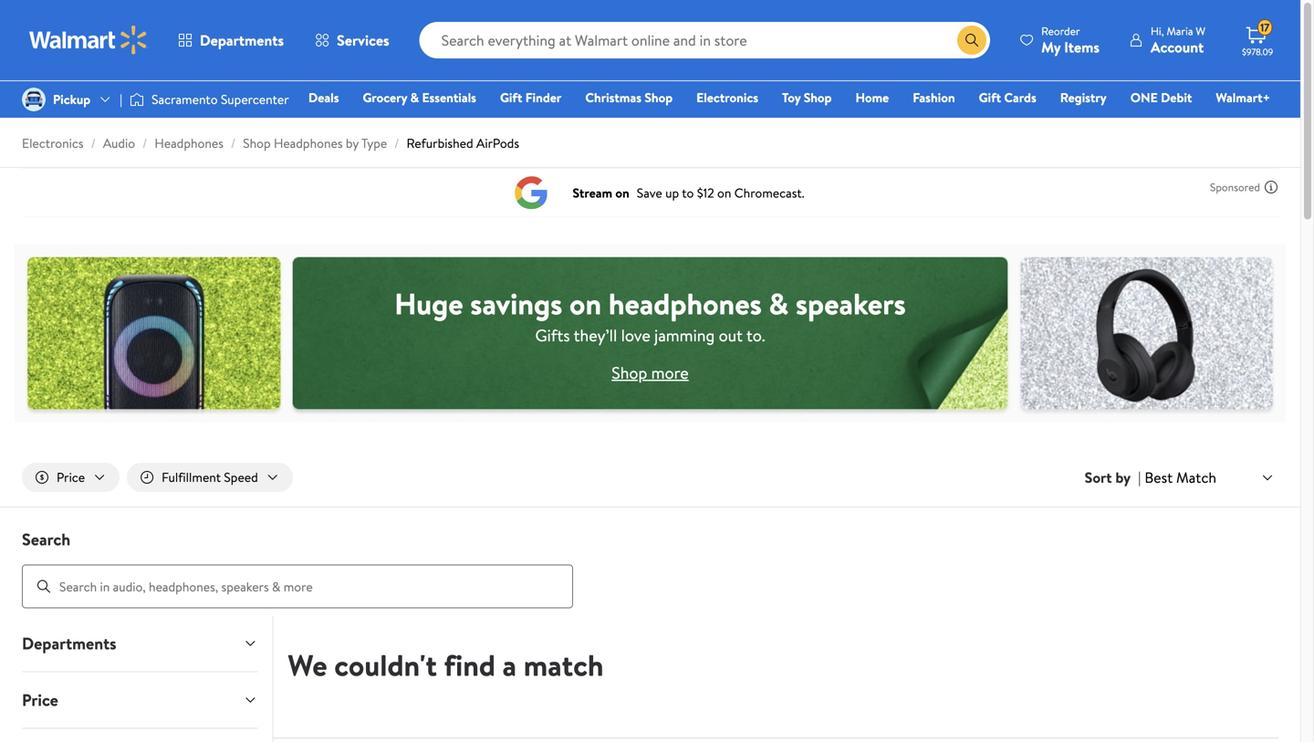 Task type: describe. For each thing, give the bounding box(es) containing it.
electronics / audio / headphones / shop headphones by type / refurbished airpods
[[22, 134, 520, 152]]

they'll
[[574, 324, 618, 347]]

jamming
[[655, 324, 715, 347]]

items
[[1065, 37, 1100, 57]]

speakers
[[796, 283, 907, 324]]

w
[[1197, 23, 1206, 39]]

refurbished
[[407, 134, 474, 152]]

huge savings on headphones & speakers gifts they'll love jamming out to.
[[395, 283, 907, 347]]

supercenter
[[221, 90, 289, 108]]

speed
[[224, 468, 258, 486]]

price button inside sort and filter section element
[[22, 463, 120, 492]]

on
[[570, 283, 602, 324]]

gift finder link
[[492, 88, 570, 107]]

0 vertical spatial by
[[346, 134, 359, 152]]

17
[[1261, 20, 1271, 35]]

debit
[[1162, 89, 1193, 106]]

shop headphones by type link
[[243, 134, 387, 152]]

0 horizontal spatial &
[[411, 89, 419, 106]]

deals
[[309, 89, 339, 106]]

walmart image
[[29, 26, 148, 55]]

best match button
[[1142, 466, 1279, 490]]

shop inside christmas shop link
[[645, 89, 673, 106]]

shop more
[[612, 361, 689, 384]]

one debit
[[1131, 89, 1193, 106]]

we
[[288, 645, 327, 686]]

3 / from the left
[[231, 134, 236, 152]]

type
[[362, 134, 387, 152]]

fashion link
[[905, 88, 964, 107]]

savings
[[471, 283, 563, 324]]

services
[[337, 30, 390, 50]]

toy shop link
[[774, 88, 841, 107]]

shop down supercenter
[[243, 134, 271, 152]]

departments tab
[[7, 616, 272, 672]]

gift cards link
[[971, 88, 1045, 107]]

audio link
[[103, 134, 135, 152]]

toy
[[783, 89, 801, 106]]

shop more link
[[612, 361, 689, 384]]

headphones link
[[155, 134, 224, 152]]

find
[[444, 645, 496, 686]]

more
[[652, 361, 689, 384]]

account
[[1151, 37, 1205, 57]]

departments button
[[163, 18, 300, 62]]

sort
[[1085, 468, 1113, 488]]

fulfillment speed button
[[127, 463, 293, 492]]

0 vertical spatial search search field
[[420, 22, 991, 58]]

1 vertical spatial price button
[[7, 673, 272, 728]]

gifts
[[536, 324, 570, 347]]

grocery & essentials link
[[355, 88, 485, 107]]

christmas shop link
[[577, 88, 681, 107]]

finder
[[526, 89, 562, 106]]

love
[[622, 324, 651, 347]]

match
[[524, 645, 604, 686]]

1 horizontal spatial electronics link
[[689, 88, 767, 107]]

price inside sort and filter section element
[[57, 468, 85, 486]]

sponsored
[[1211, 179, 1261, 195]]

2 headphones from the left
[[274, 134, 343, 152]]

departments inside popup button
[[200, 30, 284, 50]]

2 / from the left
[[143, 134, 147, 152]]

1 headphones from the left
[[155, 134, 224, 152]]

search
[[22, 528, 71, 551]]

gift for gift cards
[[979, 89, 1002, 106]]

gift for gift finder
[[500, 89, 523, 106]]

reorder my items
[[1042, 23, 1100, 57]]

huge
[[395, 283, 464, 324]]

registry
[[1061, 89, 1107, 106]]

$978.09
[[1243, 46, 1274, 58]]

ad disclaimer and feedback image
[[1265, 180, 1279, 195]]

refurbished airpods link
[[407, 134, 520, 152]]



Task type: locate. For each thing, give the bounding box(es) containing it.
headphones down deals
[[274, 134, 343, 152]]

|
[[120, 90, 122, 108], [1139, 468, 1142, 488]]

departments button
[[7, 616, 272, 672]]

Search in audio, headphones, speakers & more search field
[[22, 565, 573, 609]]

electronics for electronics
[[697, 89, 759, 106]]

1 vertical spatial search search field
[[0, 528, 1301, 609]]

1 horizontal spatial electronics
[[697, 89, 759, 106]]

1 horizontal spatial &
[[769, 283, 789, 324]]

departments
[[200, 30, 284, 50], [22, 632, 117, 655]]

gift inside gift finder link
[[500, 89, 523, 106]]

a
[[503, 645, 517, 686]]

airpods
[[477, 134, 520, 152]]

toy shop
[[783, 89, 832, 106]]

home link
[[848, 88, 898, 107]]

grocery & essentials
[[363, 89, 477, 106]]

electronics link
[[689, 88, 767, 107], [22, 134, 84, 152]]

1 gift from the left
[[500, 89, 523, 106]]

search search field containing search
[[0, 528, 1301, 609]]

& right grocery
[[411, 89, 419, 106]]

best
[[1145, 467, 1174, 487]]

walmart+ link
[[1208, 88, 1279, 107]]

one debit link
[[1123, 88, 1201, 107]]

out
[[719, 324, 743, 347]]

registry link
[[1053, 88, 1116, 107]]

pickup
[[53, 90, 91, 108]]

departments down the search icon
[[22, 632, 117, 655]]

0 vertical spatial electronics
[[697, 89, 759, 106]]

gift finder
[[500, 89, 562, 106]]

/ left audio link in the left of the page
[[91, 134, 96, 152]]

/ right audio
[[143, 134, 147, 152]]

gift left cards
[[979, 89, 1002, 106]]

 image
[[22, 88, 46, 111]]

0 horizontal spatial |
[[120, 90, 122, 108]]

electronics for electronics / audio / headphones / shop headphones by type / refurbished airpods
[[22, 134, 84, 152]]

price button
[[22, 463, 120, 492], [7, 673, 272, 728]]

departments up supercenter
[[200, 30, 284, 50]]

headphones
[[155, 134, 224, 152], [274, 134, 343, 152]]

0 vertical spatial departments
[[200, 30, 284, 50]]

services button
[[300, 18, 405, 62]]

shop
[[645, 89, 673, 106], [804, 89, 832, 106], [243, 134, 271, 152], [612, 361, 648, 384]]

shop inside the toy shop link
[[804, 89, 832, 106]]

1 horizontal spatial headphones
[[274, 134, 343, 152]]

price
[[57, 468, 85, 486], [22, 689, 58, 712]]

departments inside dropdown button
[[22, 632, 117, 655]]

sacramento
[[152, 90, 218, 108]]

by left type
[[346, 134, 359, 152]]

0 horizontal spatial by
[[346, 134, 359, 152]]

shop down "love"
[[612, 361, 648, 384]]

4 / from the left
[[395, 134, 399, 152]]

| left the best
[[1139, 468, 1142, 488]]

electronics down the 'pickup'
[[22, 134, 84, 152]]

electronics link down the 'pickup'
[[22, 134, 84, 152]]

by inside sort and filter section element
[[1116, 468, 1132, 488]]

home
[[856, 89, 890, 106]]

2 gift from the left
[[979, 89, 1002, 106]]

price button up search
[[22, 463, 120, 492]]

| inside sort and filter section element
[[1139, 468, 1142, 488]]

search image
[[37, 580, 51, 594]]

deals link
[[300, 88, 347, 107]]

gift
[[500, 89, 523, 106], [979, 89, 1002, 106]]

walmart+
[[1217, 89, 1271, 106]]

Walmart Site-Wide search field
[[420, 22, 991, 58]]

0 vertical spatial &
[[411, 89, 419, 106]]

0 horizontal spatial gift
[[500, 89, 523, 106]]

hi, maria w account
[[1151, 23, 1206, 57]]

christmas shop
[[586, 89, 673, 106]]

1 vertical spatial price
[[22, 689, 58, 712]]

audio
[[103, 134, 135, 152]]

essentials
[[422, 89, 477, 106]]

fulfillment
[[162, 468, 221, 486]]

0 horizontal spatial headphones
[[155, 134, 224, 152]]

/ right type
[[395, 134, 399, 152]]

maria
[[1167, 23, 1194, 39]]

&
[[411, 89, 419, 106], [769, 283, 789, 324]]

& right to.
[[769, 283, 789, 324]]

huge savings on headphones and speakers. gifts they'll love jamming out to. shop now. image
[[15, 244, 1287, 423]]

1 vertical spatial &
[[769, 283, 789, 324]]

0 vertical spatial price
[[57, 468, 85, 486]]

1 horizontal spatial |
[[1139, 468, 1142, 488]]

1 horizontal spatial by
[[1116, 468, 1132, 488]]

1 / from the left
[[91, 134, 96, 152]]

one
[[1131, 89, 1159, 106]]

electronics link down walmart site-wide search box
[[689, 88, 767, 107]]

fashion
[[913, 89, 956, 106]]

grocery
[[363, 89, 408, 106]]

1 vertical spatial electronics link
[[22, 134, 84, 152]]

best match
[[1145, 467, 1217, 487]]

christmas
[[586, 89, 642, 106]]

0 vertical spatial electronics link
[[689, 88, 767, 107]]

0 vertical spatial |
[[120, 90, 122, 108]]

price tab
[[7, 673, 272, 728]]

gift inside gift cards link
[[979, 89, 1002, 106]]

couldn't
[[334, 645, 437, 686]]

electronics down walmart site-wide search box
[[697, 89, 759, 106]]

headphones down sacramento
[[155, 134, 224, 152]]

| up audio link in the left of the page
[[120, 90, 122, 108]]

electronics
[[697, 89, 759, 106], [22, 134, 84, 152]]

electronics inside electronics link
[[697, 89, 759, 106]]

shop right toy
[[804, 89, 832, 106]]

headphones
[[609, 283, 762, 324]]

my
[[1042, 37, 1061, 57]]

 image
[[130, 90, 144, 109]]

we couldn't find a match
[[288, 645, 604, 686]]

sort by |
[[1085, 468, 1142, 488]]

fulfillment speed
[[162, 468, 258, 486]]

0 horizontal spatial departments
[[22, 632, 117, 655]]

gift cards
[[979, 89, 1037, 106]]

& inside huge savings on headphones & speakers gifts they'll love jamming out to.
[[769, 283, 789, 324]]

0 vertical spatial price button
[[22, 463, 120, 492]]

search icon image
[[965, 33, 980, 47]]

by
[[346, 134, 359, 152], [1116, 468, 1132, 488]]

to.
[[747, 324, 766, 347]]

1 vertical spatial departments
[[22, 632, 117, 655]]

cards
[[1005, 89, 1037, 106]]

shop right christmas
[[645, 89, 673, 106]]

1 vertical spatial by
[[1116, 468, 1132, 488]]

sacramento supercenter
[[152, 90, 289, 108]]

gift left finder
[[500, 89, 523, 106]]

0 horizontal spatial electronics
[[22, 134, 84, 152]]

sort and filter section element
[[0, 448, 1301, 507]]

1 vertical spatial |
[[1139, 468, 1142, 488]]

price button down departments tab
[[7, 673, 272, 728]]

hi,
[[1151, 23, 1165, 39]]

price inside 'tab'
[[22, 689, 58, 712]]

1 horizontal spatial gift
[[979, 89, 1002, 106]]

/
[[91, 134, 96, 152], [143, 134, 147, 152], [231, 134, 236, 152], [395, 134, 399, 152]]

1 horizontal spatial departments
[[200, 30, 284, 50]]

Search search field
[[420, 22, 991, 58], [0, 528, 1301, 609]]

tab
[[7, 729, 272, 742]]

1 vertical spatial electronics
[[22, 134, 84, 152]]

match
[[1177, 467, 1217, 487]]

reorder
[[1042, 23, 1081, 39]]

by right sort
[[1116, 468, 1132, 488]]

0 horizontal spatial electronics link
[[22, 134, 84, 152]]

/ right headphones link
[[231, 134, 236, 152]]



Task type: vqa. For each thing, say whether or not it's contained in the screenshot.
Sub
no



